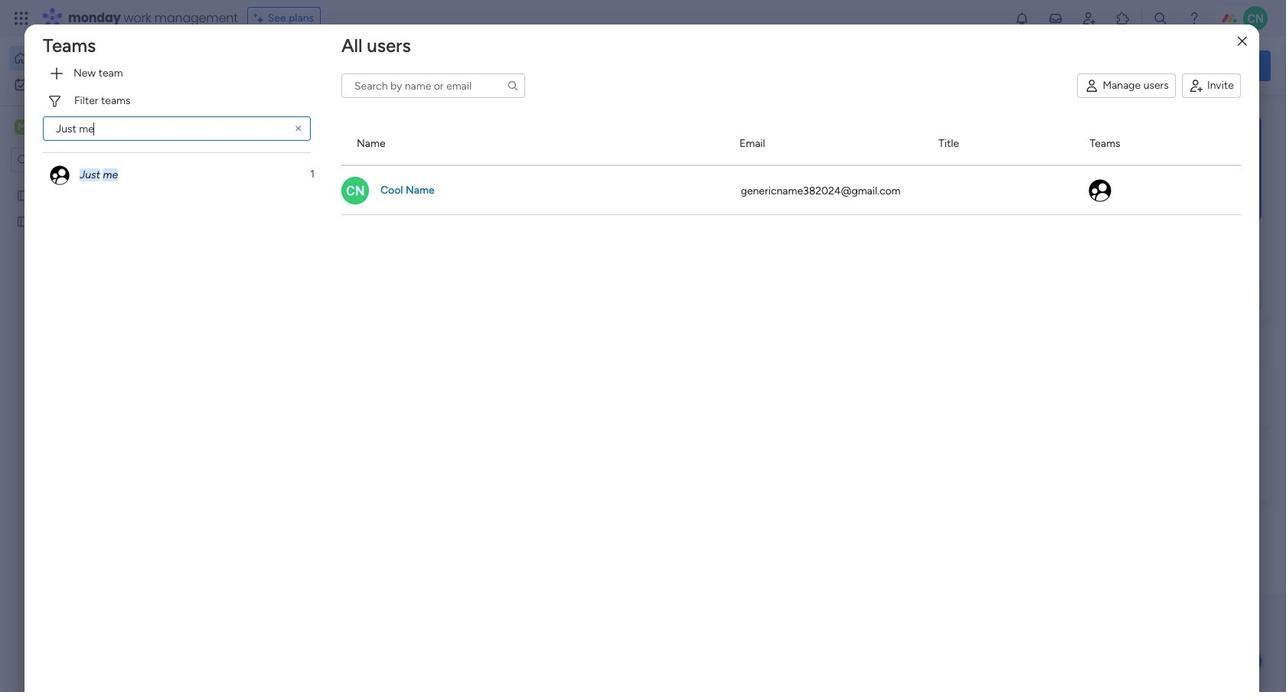 Task type: vqa. For each thing, say whether or not it's contained in the screenshot.
Workspace options icon
no



Task type: describe. For each thing, give the bounding box(es) containing it.
workspace image
[[15, 119, 30, 136]]

0 vertical spatial cool name image
[[1243, 6, 1268, 31]]

public board image
[[16, 188, 31, 202]]

search everything image
[[1153, 11, 1168, 26]]

quick search results list box
[[237, 143, 1004, 346]]

templates image image
[[1055, 116, 1257, 221]]

getting started element
[[1041, 366, 1271, 427]]

search image
[[507, 80, 519, 92]]

public board image
[[16, 214, 31, 228]]

1 row from the top
[[341, 123, 1241, 166]]

2 row from the top
[[341, 166, 1241, 215]]

help image
[[1187, 11, 1202, 26]]

Search by name or email search field
[[341, 74, 525, 98]]



Task type: locate. For each thing, give the bounding box(es) containing it.
close recently visited image
[[237, 125, 255, 143]]

select product image
[[14, 11, 29, 26]]

row
[[341, 123, 1241, 166], [341, 166, 1241, 215]]

1 horizontal spatial cool name image
[[1243, 6, 1268, 31]]

notifications image
[[1014, 11, 1030, 26]]

cool name image
[[1243, 6, 1268, 31], [341, 176, 369, 204]]

close image
[[1238, 36, 1247, 47]]

0 horizontal spatial cool name image
[[341, 176, 369, 204]]

Search teams search field
[[43, 116, 311, 141]]

monday marketplace image
[[1115, 11, 1131, 26]]

see plans image
[[254, 10, 268, 27]]

1 vertical spatial cool name image
[[341, 176, 369, 204]]

option
[[9, 46, 186, 70], [9, 72, 186, 96], [43, 159, 321, 190], [0, 181, 195, 184]]

None search field
[[43, 116, 311, 141]]

Search in workspace field
[[32, 151, 128, 169]]

invite members image
[[1082, 11, 1097, 26]]

update feed image
[[1048, 11, 1063, 26]]

grid
[[341, 123, 1241, 692]]

list box
[[0, 179, 195, 441]]

workspace selection element
[[15, 118, 128, 138]]

None search field
[[341, 74, 525, 98]]

clear search image
[[292, 122, 305, 135]]

help center element
[[1041, 439, 1271, 500]]



